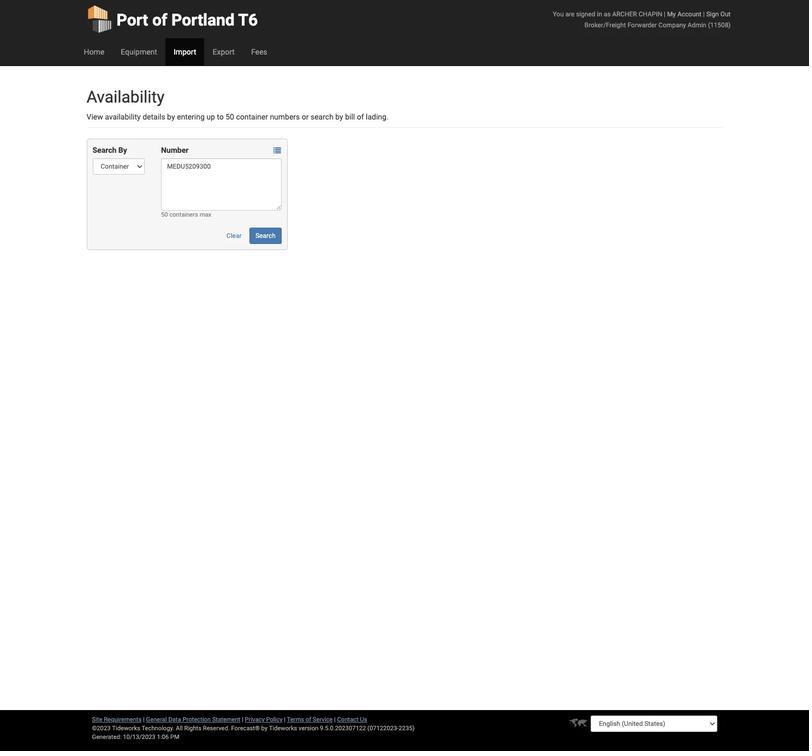 Task type: vqa. For each thing, say whether or not it's contained in the screenshot.
the 6 link
no



Task type: describe. For each thing, give the bounding box(es) containing it.
by inside site requirements | general data protection statement | privacy policy | terms of service | contact us ©2023 tideworks technology. all rights reserved. forecast® by tideworks version 9.5.0.202307122 (07122023-2235) generated: 10/13/2023 1:06 pm
[[261, 725, 268, 732]]

rights
[[184, 725, 202, 732]]

show list image
[[273, 147, 281, 155]]

lading.
[[366, 112, 389, 121]]

port of portland t6 link
[[87, 0, 258, 38]]

Number text field
[[161, 158, 282, 211]]

site requirements | general data protection statement | privacy policy | terms of service | contact us ©2023 tideworks technology. all rights reserved. forecast® by tideworks version 9.5.0.202307122 (07122023-2235) generated: 10/13/2023 1:06 pm
[[92, 716, 415, 741]]

import
[[174, 48, 196, 56]]

policy
[[266, 716, 283, 724]]

requirements
[[104, 716, 142, 724]]

statement
[[212, 716, 240, 724]]

reserved.
[[203, 725, 230, 732]]

| up tideworks
[[284, 716, 286, 724]]

us
[[360, 716, 367, 724]]

2 horizontal spatial by
[[335, 112, 343, 121]]

out
[[721, 10, 731, 18]]

protection
[[183, 716, 211, 724]]

search
[[311, 112, 334, 121]]

terms of service link
[[287, 716, 333, 724]]

t6
[[238, 10, 258, 29]]

9.5.0.202307122
[[320, 725, 366, 732]]

port
[[117, 10, 148, 29]]

view availability details by entering up to 50 container numbers or search by bill of lading.
[[87, 112, 389, 121]]

0 horizontal spatial 50
[[161, 211, 168, 218]]

archer
[[612, 10, 637, 18]]

privacy policy link
[[245, 716, 283, 724]]

pm
[[170, 734, 180, 741]]

my account link
[[667, 10, 702, 18]]

fees button
[[243, 38, 276, 66]]

max
[[200, 211, 211, 218]]

are
[[566, 10, 575, 18]]

my
[[667, 10, 676, 18]]

clear button
[[221, 228, 248, 244]]

port of portland t6
[[117, 10, 258, 29]]

of inside site requirements | general data protection statement | privacy policy | terms of service | contact us ©2023 tideworks technology. all rights reserved. forecast® by tideworks version 9.5.0.202307122 (07122023-2235) generated: 10/13/2023 1:06 pm
[[306, 716, 311, 724]]

search button
[[250, 228, 282, 244]]

export
[[213, 48, 235, 56]]

container
[[236, 112, 268, 121]]

search for search by
[[93, 146, 116, 155]]

1 horizontal spatial 50
[[226, 112, 234, 121]]

in
[[597, 10, 602, 18]]

2235)
[[399, 725, 415, 732]]

(11508)
[[708, 21, 731, 29]]

data
[[168, 716, 181, 724]]

to
[[217, 112, 224, 121]]

account
[[678, 10, 702, 18]]

signed
[[576, 10, 596, 18]]

search for search
[[256, 232, 276, 240]]

home button
[[76, 38, 113, 66]]

search by
[[93, 146, 127, 155]]

equipment button
[[113, 38, 165, 66]]

technology.
[[142, 725, 174, 732]]

you
[[553, 10, 564, 18]]

site
[[92, 716, 102, 724]]

broker/freight
[[585, 21, 626, 29]]

admin
[[688, 21, 707, 29]]

import button
[[165, 38, 205, 66]]

contact us link
[[337, 716, 367, 724]]



Task type: locate. For each thing, give the bounding box(es) containing it.
forwarder
[[628, 21, 657, 29]]

1 horizontal spatial by
[[261, 725, 268, 732]]

export button
[[205, 38, 243, 66]]

sign out link
[[706, 10, 731, 18]]

generated:
[[92, 734, 121, 741]]

entering
[[177, 112, 205, 121]]

1 vertical spatial search
[[256, 232, 276, 240]]

of right bill
[[357, 112, 364, 121]]

by left bill
[[335, 112, 343, 121]]

equipment
[[121, 48, 157, 56]]

10/13/2023
[[123, 734, 156, 741]]

or
[[302, 112, 309, 121]]

of up version
[[306, 716, 311, 724]]

search inside button
[[256, 232, 276, 240]]

details
[[143, 112, 165, 121]]

50 containers max
[[161, 211, 211, 218]]

1 horizontal spatial of
[[306, 716, 311, 724]]

numbers
[[270, 112, 300, 121]]

terms
[[287, 716, 304, 724]]

0 horizontal spatial of
[[152, 10, 167, 29]]

fees
[[251, 48, 267, 56]]

| left general
[[143, 716, 145, 724]]

clear
[[227, 232, 242, 240]]

1 horizontal spatial search
[[256, 232, 276, 240]]

all
[[176, 725, 183, 732]]

forecast®
[[231, 725, 260, 732]]

©2023 tideworks
[[92, 725, 140, 732]]

0 horizontal spatial by
[[167, 112, 175, 121]]

50 left containers
[[161, 211, 168, 218]]

0 vertical spatial 50
[[226, 112, 234, 121]]

of right port
[[152, 10, 167, 29]]

50 right to
[[226, 112, 234, 121]]

by right 'details'
[[167, 112, 175, 121]]

0 vertical spatial of
[[152, 10, 167, 29]]

availability
[[105, 112, 141, 121]]

sign
[[706, 10, 719, 18]]

up
[[207, 112, 215, 121]]

bill
[[345, 112, 355, 121]]

2 vertical spatial of
[[306, 716, 311, 724]]

search
[[93, 146, 116, 155], [256, 232, 276, 240]]

0 vertical spatial search
[[93, 146, 116, 155]]

general data protection statement link
[[146, 716, 240, 724]]

version
[[299, 725, 319, 732]]

50
[[226, 112, 234, 121], [161, 211, 168, 218]]

view
[[87, 112, 103, 121]]

by
[[118, 146, 127, 155]]

of
[[152, 10, 167, 29], [357, 112, 364, 121], [306, 716, 311, 724]]

number
[[161, 146, 189, 155]]

company
[[659, 21, 686, 29]]

|
[[664, 10, 666, 18], [703, 10, 705, 18], [143, 716, 145, 724], [242, 716, 243, 724], [284, 716, 286, 724], [334, 716, 336, 724]]

(07122023-
[[368, 725, 399, 732]]

site requirements link
[[92, 716, 142, 724]]

2 horizontal spatial of
[[357, 112, 364, 121]]

tideworks
[[269, 725, 297, 732]]

service
[[313, 716, 333, 724]]

chapin
[[639, 10, 662, 18]]

by down privacy policy link
[[261, 725, 268, 732]]

1 vertical spatial of
[[357, 112, 364, 121]]

| up 9.5.0.202307122
[[334, 716, 336, 724]]

as
[[604, 10, 611, 18]]

1:06
[[157, 734, 169, 741]]

0 horizontal spatial search
[[93, 146, 116, 155]]

containers
[[169, 211, 198, 218]]

you are signed in as archer chapin | my account | sign out broker/freight forwarder company admin (11508)
[[553, 10, 731, 29]]

by
[[167, 112, 175, 121], [335, 112, 343, 121], [261, 725, 268, 732]]

availability
[[87, 87, 165, 106]]

portland
[[172, 10, 235, 29]]

contact
[[337, 716, 359, 724]]

general
[[146, 716, 167, 724]]

| left my
[[664, 10, 666, 18]]

| up forecast®
[[242, 716, 243, 724]]

search left by
[[93, 146, 116, 155]]

home
[[84, 48, 104, 56]]

1 vertical spatial 50
[[161, 211, 168, 218]]

| left 'sign'
[[703, 10, 705, 18]]

search right clear
[[256, 232, 276, 240]]

privacy
[[245, 716, 265, 724]]



